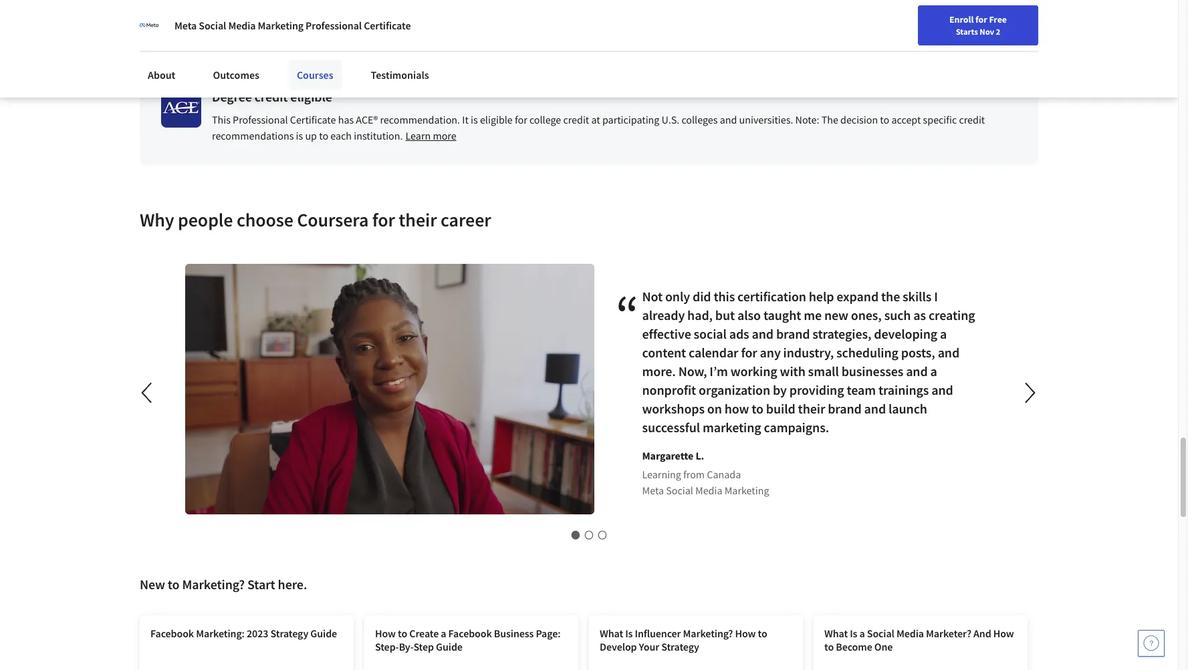 Task type: describe. For each thing, give the bounding box(es) containing it.
1 you from the left
[[189, 7, 205, 21]]

on
[[708, 401, 723, 417]]

of
[[663, 7, 672, 21]]

coursera
[[297, 208, 369, 232]]

did
[[693, 288, 712, 305]]

2023
[[247, 628, 269, 641]]

strategy inside what is influencer marketing? how to develop your strategy
[[662, 641, 700, 654]]

degree credit eligible
[[212, 88, 332, 105]]

social
[[694, 326, 727, 343]]

0 horizontal spatial strategy
[[271, 628, 309, 641]]

specific
[[923, 113, 957, 127]]

businesses
[[842, 363, 904, 380]]

by
[[773, 382, 787, 399]]

develop
[[600, 641, 637, 654]]

universities.
[[739, 113, 793, 127]]

to inside what is a social media marketer? and how to become one
[[825, 641, 834, 654]]

go to next testimonial image
[[1015, 377, 1046, 409]]

effective
[[643, 326, 692, 343]]

facebook marketing: 2023 strategy guide link
[[140, 616, 354, 671]]

step
[[414, 641, 434, 654]]

and
[[974, 628, 992, 641]]

become
[[836, 641, 873, 654]]

what for what is influencer marketing? how to develop your strategy
[[600, 628, 623, 641]]

why
[[140, 208, 174, 232]]

courses
[[297, 68, 333, 82]]

1 horizontal spatial is
[[471, 113, 478, 127]]

social inside what is a social media marketer? and how to become one
[[867, 628, 895, 641]]

ads
[[730, 326, 750, 343]]

eligible inside this professional certificate has ace® recommendation. it is eligible for college credit at participating u.s. colleges and universities. note: the decision to accept specific credit recommendations is up to each institution.
[[480, 113, 513, 127]]

0 horizontal spatial is
[[296, 129, 303, 143]]

credit right degree
[[255, 88, 288, 105]]

marketing:
[[196, 628, 245, 641]]

up
[[305, 129, 317, 143]]

and inside this professional certificate has ace® recommendation. it is eligible for college credit at participating u.s. colleges and universities. note: the decision to accept specific credit recommendations is up to each institution.
[[720, 113, 737, 127]]

new
[[825, 307, 849, 324]]

each
[[331, 129, 352, 143]]

marketer?
[[926, 628, 972, 641]]

and left enroll
[[586, 7, 603, 21]]

why people choose coursera for their career
[[140, 208, 491, 232]]

learn
[[406, 129, 431, 143]]

margarette l. learning from canada meta social media marketing
[[643, 450, 770, 498]]

enroll for free starts nov 2
[[950, 13, 1007, 37]]

for inside this professional certificate has ace® recommendation. it is eligible for college credit at participating u.s. colleges and universities. note: the decision to accept specific credit recommendations is up to each institution.
[[515, 113, 528, 127]]

eligible inside button
[[183, 31, 213, 43]]

i
[[935, 288, 938, 305]]

learning
[[643, 468, 682, 482]]

0 horizontal spatial guide
[[311, 628, 337, 641]]

calendar
[[689, 345, 739, 361]]

professional for certificate,
[[270, 7, 325, 21]]

nonprofit
[[643, 382, 697, 399]]

marketing? inside what is influencer marketing? how to develop your strategy
[[683, 628, 733, 641]]

enroll
[[950, 13, 974, 25]]

complete
[[207, 7, 249, 21]]

marketing inside margarette l. learning from canada meta social media marketing
[[725, 484, 770, 498]]

colleges
[[682, 113, 718, 127]]

marketing
[[703, 419, 762, 436]]

0 vertical spatial marketing
[[258, 19, 304, 32]]

workshops
[[643, 401, 705, 417]]

ones,
[[852, 307, 882, 324]]

skills
[[903, 288, 932, 305]]

1 horizontal spatial certificate
[[364, 19, 411, 32]]

0 vertical spatial brand
[[777, 326, 811, 343]]

participating
[[603, 113, 660, 127]]

certificate inside this professional certificate has ace® recommendation. it is eligible for college credit at participating u.s. colleges and universities. note: the decision to accept specific credit recommendations is up to each institution.
[[290, 113, 336, 127]]

is for a
[[850, 628, 858, 641]]

what is influencer marketing? how to develop your strategy link
[[589, 616, 803, 671]]

create
[[410, 628, 439, 641]]

0 vertical spatial marketing?
[[182, 577, 245, 593]]

when you complete this professional certificate, you can earn college credit if you are admitted and enroll in one of the following online degree programs.¹
[[161, 7, 847, 21]]

0 horizontal spatial college
[[437, 7, 469, 21]]

content
[[643, 345, 687, 361]]

college inside this professional certificate has ace® recommendation. it is eligible for college credit at participating u.s. colleges and universities. note: the decision to accept specific credit recommendations is up to each institution.
[[530, 113, 561, 127]]

online
[[734, 7, 763, 21]]

can
[[397, 7, 413, 21]]

facebook inside facebook marketing: 2023 strategy guide link
[[150, 628, 194, 641]]

professional inside this professional certificate has ace® recommendation. it is eligible for college credit at participating u.s. colleges and universities. note: the decision to accept specific credit recommendations is up to each institution.
[[233, 113, 288, 127]]

1 horizontal spatial eligible
[[291, 88, 332, 105]]

trainings
[[879, 382, 930, 399]]

more
[[433, 129, 457, 143]]

certificate,
[[328, 7, 376, 21]]

start
[[247, 577, 275, 593]]

when
[[161, 7, 187, 21]]

i'm
[[710, 363, 729, 380]]

also
[[738, 307, 761, 324]]

ace logo image
[[161, 88, 201, 128]]

team
[[847, 382, 876, 399]]

new
[[140, 577, 165, 593]]

for inside enroll for free starts nov 2
[[976, 13, 988, 25]]

credit right specific
[[959, 113, 985, 127]]

social inside margarette l. learning from canada meta social media marketing
[[667, 484, 694, 498]]

here.
[[278, 577, 307, 593]]

how inside what is influencer marketing? how to develop your strategy
[[735, 628, 756, 641]]

this inside " not only did this certification help expand the skills i already had, but also taught me new ones, such as creating effective social ads and brand strategies, developing a content calendar for any industry, scheduling posts, and more. now, i'm working with small businesses and a nonprofit organization by providing team trainings and workshops on how to build their brand and launch successful marketing campaigns.
[[714, 288, 736, 305]]

and down the team
[[865, 401, 887, 417]]

now,
[[679, 363, 708, 380]]

choose
[[237, 208, 293, 232]]

this professional certificate has ace® recommendation. it is eligible for college credit at participating u.s. colleges and universities. note: the decision to accept specific credit recommendations is up to each institution.
[[212, 113, 985, 143]]

0 vertical spatial media
[[228, 19, 256, 32]]

how
[[725, 401, 750, 417]]

margarette
[[643, 450, 694, 463]]

campaigns.
[[764, 419, 830, 436]]

any
[[760, 345, 781, 361]]

one
[[875, 641, 893, 654]]

guide inside the how to create a facebook business page: step-by-step guide
[[436, 641, 463, 654]]

0 vertical spatial their
[[399, 208, 437, 232]]

with
[[781, 363, 806, 380]]

what is influencer marketing? how to develop your strategy
[[600, 628, 768, 654]]

to inside " not only did this certification help expand the skills i already had, but also taught me new ones, such as creating effective social ads and brand strategies, developing a content calendar for any industry, scheduling posts, and more. now, i'm working with small businesses and a nonprofit organization by providing team trainings and workshops on how to build their brand and launch successful marketing campaigns.
[[752, 401, 764, 417]]

influencer
[[635, 628, 681, 641]]

outcomes link
[[205, 60, 267, 90]]

how to create a facebook business page: step-by-step guide link
[[365, 616, 579, 671]]

a down creating
[[941, 326, 948, 343]]

and right posts,
[[938, 345, 960, 361]]

degree
[[212, 88, 252, 105]]

about link
[[140, 60, 184, 90]]

0 horizontal spatial meta
[[175, 19, 197, 32]]

the inside " not only did this certification help expand the skills i already had, but also taught me new ones, such as creating effective social ads and brand strategies, developing a content calendar for any industry, scheduling posts, and more. now, i'm working with small businesses and a nonprofit organization by providing team trainings and workshops on how to build their brand and launch successful marketing campaigns.
[[882, 288, 901, 305]]

what for what is a social media marketer? and how to become one
[[825, 628, 848, 641]]

only
[[666, 288, 691, 305]]

scheduling
[[837, 345, 899, 361]]

0 vertical spatial the
[[674, 7, 689, 21]]

working
[[731, 363, 778, 380]]

meta image
[[140, 16, 159, 35]]

and down posts,
[[907, 363, 928, 380]]

note:
[[796, 113, 820, 127]]

1 horizontal spatial brand
[[828, 401, 862, 417]]

one
[[644, 7, 661, 21]]

earn
[[415, 7, 435, 21]]



Task type: vqa. For each thing, say whether or not it's contained in the screenshot.
at
yes



Task type: locate. For each thing, give the bounding box(es) containing it.
media inside margarette l. learning from canada meta social media marketing
[[696, 484, 723, 498]]

strategy
[[271, 628, 309, 641], [662, 641, 700, 654]]

posts,
[[902, 345, 936, 361]]

professional left certificate,
[[270, 7, 325, 21]]

what left your
[[600, 628, 623, 641]]

career
[[441, 208, 491, 232]]

facebook inside the how to create a facebook business page: step-by-step guide
[[449, 628, 492, 641]]

1 horizontal spatial college
[[530, 113, 561, 127]]

facebook left business
[[449, 628, 492, 641]]

decision
[[841, 113, 878, 127]]

certification
[[738, 288, 807, 305]]

0 horizontal spatial what
[[600, 628, 623, 641]]

2
[[996, 26, 1001, 37]]

view eligible degrees
[[161, 31, 247, 43]]

0 horizontal spatial media
[[228, 19, 256, 32]]

you right if
[[507, 7, 524, 21]]

1 horizontal spatial media
[[696, 484, 723, 498]]

facebook
[[150, 628, 194, 641], [449, 628, 492, 641]]

professional
[[270, 7, 325, 21], [306, 19, 362, 32], [233, 113, 288, 127]]

college left at
[[530, 113, 561, 127]]

media
[[228, 19, 256, 32], [696, 484, 723, 498], [897, 628, 924, 641]]

facebook marketing: 2023 strategy guide
[[150, 628, 337, 641]]

this
[[212, 113, 231, 127]]

is left your
[[625, 628, 633, 641]]

0 horizontal spatial marketing?
[[182, 577, 245, 593]]

enroll
[[605, 7, 631, 21]]

what
[[600, 628, 623, 641], [825, 628, 848, 641]]

1 horizontal spatial is
[[850, 628, 858, 641]]

0 vertical spatial this
[[252, 7, 268, 21]]

1 horizontal spatial guide
[[436, 641, 463, 654]]

and up any
[[752, 326, 774, 343]]

1 vertical spatial the
[[882, 288, 901, 305]]

credit
[[471, 7, 497, 21], [255, 88, 288, 105], [563, 113, 589, 127], [959, 113, 985, 127]]

successful
[[643, 419, 701, 436]]

guide right step
[[436, 641, 463, 654]]

1 vertical spatial eligible
[[291, 88, 332, 105]]

u.s.
[[662, 113, 680, 127]]

facebook left marketing:
[[150, 628, 194, 641]]

certificate up up
[[290, 113, 336, 127]]

recommendation.
[[380, 113, 460, 127]]

2 is from the left
[[850, 628, 858, 641]]

and right colleges at the top right
[[720, 113, 737, 127]]

brand down the team
[[828, 401, 862, 417]]

professional up courses
[[306, 19, 362, 32]]

meta down learning
[[643, 484, 665, 498]]

marketing down canada
[[725, 484, 770, 498]]

certificate
[[364, 19, 411, 32], [290, 113, 336, 127]]

this up but
[[714, 288, 736, 305]]

meta social media marketing professional certificate
[[175, 19, 411, 32]]

certificate left earn
[[364, 19, 411, 32]]

3 how from the left
[[994, 628, 1014, 641]]

taught
[[764, 307, 802, 324]]

2 horizontal spatial you
[[507, 7, 524, 21]]

2 horizontal spatial eligible
[[480, 113, 513, 127]]

strategy right 2023
[[271, 628, 309, 641]]

1 vertical spatial marketing
[[725, 484, 770, 498]]

is left up
[[296, 129, 303, 143]]

to inside the how to create a facebook business page: step-by-step guide
[[398, 628, 407, 641]]

0 horizontal spatial marketing
[[258, 19, 304, 32]]

marketing right degrees
[[258, 19, 304, 32]]

guide left step-
[[311, 628, 337, 641]]

1 vertical spatial media
[[696, 484, 723, 498]]

1 vertical spatial marketing?
[[683, 628, 733, 641]]

go to previous testimonial image
[[141, 383, 152, 404]]

for inside " not only did this certification help expand the skills i already had, but also taught me new ones, such as creating effective social ads and brand strategies, developing a content calendar for any industry, scheduling posts, and more. now, i'm working with small businesses and a nonprofit organization by providing team trainings and workshops on how to build their brand and launch successful marketing campaigns.
[[742, 345, 758, 361]]

college right earn
[[437, 7, 469, 21]]

are
[[526, 7, 540, 21]]

show notifications image
[[998, 17, 1014, 33]]

1 vertical spatial social
[[667, 484, 694, 498]]

their left career
[[399, 208, 437, 232]]

a inside the how to create a facebook business page: step-by-step guide
[[441, 628, 446, 641]]

0 vertical spatial meta
[[175, 19, 197, 32]]

2 horizontal spatial media
[[897, 628, 924, 641]]

strategy right your
[[662, 641, 700, 654]]

their down providing
[[799, 401, 826, 417]]

2 facebook from the left
[[449, 628, 492, 641]]

testimonials link
[[363, 60, 437, 90]]

1 horizontal spatial how
[[735, 628, 756, 641]]

social
[[199, 19, 226, 32], [667, 484, 694, 498], [867, 628, 895, 641]]

you right "when"
[[189, 7, 205, 21]]

2 vertical spatial media
[[897, 628, 924, 641]]

0 horizontal spatial this
[[252, 7, 268, 21]]

2 vertical spatial eligible
[[480, 113, 513, 127]]

1 horizontal spatial social
[[667, 484, 694, 498]]

professional up 'recommendations'
[[233, 113, 288, 127]]

professional for certificate
[[306, 19, 362, 32]]

the right "of"
[[674, 7, 689, 21]]

1 what from the left
[[600, 628, 623, 641]]

go to previous testimonial image
[[132, 377, 163, 409]]

1 horizontal spatial you
[[378, 7, 395, 21]]

what inside what is a social media marketer? and how to become one
[[825, 628, 848, 641]]

2 horizontal spatial social
[[867, 628, 895, 641]]

0 horizontal spatial facebook
[[150, 628, 194, 641]]

2 what from the left
[[825, 628, 848, 641]]

is inside what is influencer marketing? how to develop your strategy
[[625, 628, 633, 641]]

0 vertical spatial social
[[199, 19, 226, 32]]

developing
[[875, 326, 938, 343]]

3 you from the left
[[507, 7, 524, 21]]

media down from
[[696, 484, 723, 498]]

meta right meta icon
[[175, 19, 197, 32]]

brand down taught at the right top of page
[[777, 326, 811, 343]]

2 how from the left
[[735, 628, 756, 641]]

0 vertical spatial college
[[437, 7, 469, 21]]

marketing? left start
[[182, 577, 245, 593]]

their inside " not only did this certification help expand the skills i already had, but also taught me new ones, such as creating effective social ads and brand strategies, developing a content calendar for any industry, scheduling posts, and more. now, i'm working with small businesses and a nonprofit organization by providing team trainings and workshops on how to build their brand and launch successful marketing campaigns.
[[799, 401, 826, 417]]

guide
[[311, 628, 337, 641], [436, 641, 463, 654]]

is right it
[[471, 113, 478, 127]]

eligible down courses
[[291, 88, 332, 105]]

credit left if
[[471, 7, 497, 21]]

programs.¹
[[798, 7, 847, 21]]

and
[[586, 7, 603, 21], [720, 113, 737, 127], [752, 326, 774, 343], [938, 345, 960, 361], [907, 363, 928, 380], [932, 382, 954, 399], [865, 401, 887, 417]]

for up working
[[742, 345, 758, 361]]

1 horizontal spatial their
[[799, 401, 826, 417]]

1 horizontal spatial this
[[714, 288, 736, 305]]

starts
[[956, 26, 978, 37]]

step-
[[375, 641, 399, 654]]

for right it
[[515, 113, 528, 127]]

you left can
[[378, 7, 395, 21]]

1 how from the left
[[375, 628, 396, 641]]

1 horizontal spatial marketing
[[725, 484, 770, 498]]

meta inside margarette l. learning from canada meta social media marketing
[[643, 484, 665, 498]]

0 horizontal spatial brand
[[777, 326, 811, 343]]

1 vertical spatial certificate
[[290, 113, 336, 127]]

this right complete
[[252, 7, 268, 21]]

marketing? right influencer
[[683, 628, 733, 641]]

0 vertical spatial is
[[471, 113, 478, 127]]

but
[[716, 307, 735, 324]]

1 horizontal spatial meta
[[643, 484, 665, 498]]

nov
[[980, 26, 995, 37]]

had,
[[688, 307, 713, 324]]

0 horizontal spatial eligible
[[183, 31, 213, 43]]

0 horizontal spatial the
[[674, 7, 689, 21]]

1 vertical spatial their
[[799, 401, 826, 417]]

1 facebook from the left
[[150, 628, 194, 641]]

a inside what is a social media marketer? and how to become one
[[860, 628, 865, 641]]

eligible right view
[[183, 31, 213, 43]]

as
[[914, 307, 927, 324]]

help center image
[[1144, 636, 1160, 652]]

0 vertical spatial certificate
[[364, 19, 411, 32]]

how inside the how to create a facebook business page: step-by-step guide
[[375, 628, 396, 641]]

has
[[338, 113, 354, 127]]

free
[[989, 13, 1007, 25]]

learn more link
[[406, 129, 457, 143]]

1 vertical spatial brand
[[828, 401, 862, 417]]

" not only did this certification help expand the skills i already had, but also taught me new ones, such as creating effective social ads and brand strategies, developing a content calendar for any industry, scheduling posts, and more. now, i'm working with small businesses and a nonprofit organization by providing team trainings and workshops on how to build their brand and launch successful marketing campaigns.
[[616, 280, 976, 436]]

1 vertical spatial this
[[714, 288, 736, 305]]

0 horizontal spatial certificate
[[290, 113, 336, 127]]

english button
[[898, 0, 979, 43]]

is left one
[[850, 628, 858, 641]]

not
[[643, 288, 663, 305]]

l.
[[696, 450, 705, 463]]

courses link
[[289, 60, 342, 90]]

1 vertical spatial meta
[[643, 484, 665, 498]]

from
[[684, 468, 705, 482]]

industry,
[[784, 345, 834, 361]]

1 horizontal spatial what
[[825, 628, 848, 641]]

0 horizontal spatial you
[[189, 7, 205, 21]]

1 vertical spatial is
[[296, 129, 303, 143]]

is inside what is a social media marketer? and how to become one
[[850, 628, 858, 641]]

credit left at
[[563, 113, 589, 127]]

your
[[639, 641, 660, 654]]

for
[[976, 13, 988, 25], [515, 113, 528, 127], [372, 208, 395, 232], [742, 345, 758, 361]]

2 you from the left
[[378, 7, 395, 21]]

1 horizontal spatial the
[[882, 288, 901, 305]]

and right trainings
[[932, 382, 954, 399]]

for up nov
[[976, 13, 988, 25]]

creating
[[929, 307, 976, 324]]

a down posts,
[[931, 363, 938, 380]]

at
[[592, 113, 600, 127]]

already
[[643, 307, 685, 324]]

the up such
[[882, 288, 901, 305]]

slides element
[[164, 529, 1015, 543]]

0 horizontal spatial social
[[199, 19, 226, 32]]

view
[[161, 31, 181, 43]]

eligible
[[183, 31, 213, 43], [291, 88, 332, 105], [480, 113, 513, 127]]

brand
[[777, 326, 811, 343], [828, 401, 862, 417]]

0 horizontal spatial how
[[375, 628, 396, 641]]

1 is from the left
[[625, 628, 633, 641]]

0 horizontal spatial is
[[625, 628, 633, 641]]

new to marketing? start here.
[[140, 577, 307, 593]]

a left one
[[860, 628, 865, 641]]

following
[[691, 7, 732, 21]]

accept
[[892, 113, 921, 127]]

0 horizontal spatial their
[[399, 208, 437, 232]]

0 vertical spatial eligible
[[183, 31, 213, 43]]

learn more
[[406, 129, 457, 143]]

None search field
[[191, 8, 512, 35]]

such
[[885, 307, 912, 324]]

page:
[[536, 628, 561, 641]]

2 vertical spatial social
[[867, 628, 895, 641]]

what left one
[[825, 628, 848, 641]]

launch
[[889, 401, 928, 417]]

media right one
[[897, 628, 924, 641]]

to inside what is influencer marketing? how to develop your strategy
[[758, 628, 768, 641]]

eligible right it
[[480, 113, 513, 127]]

by-
[[399, 641, 414, 654]]

small
[[809, 363, 840, 380]]

people
[[178, 208, 233, 232]]

a right create
[[441, 628, 446, 641]]

ace®
[[356, 113, 378, 127]]

media up outcomes
[[228, 19, 256, 32]]

what inside what is influencer marketing? how to develop your strategy
[[600, 628, 623, 641]]

media inside what is a social media marketer? and how to become one
[[897, 628, 924, 641]]

outcomes
[[213, 68, 259, 82]]

english
[[922, 15, 954, 28]]

is for influencer
[[625, 628, 633, 641]]

1 vertical spatial college
[[530, 113, 561, 127]]

how inside what is a social media marketer? and how to become one
[[994, 628, 1014, 641]]

for right coursera
[[372, 208, 395, 232]]

1 horizontal spatial facebook
[[449, 628, 492, 641]]

recommendations
[[212, 129, 294, 143]]

1 horizontal spatial strategy
[[662, 641, 700, 654]]

2 horizontal spatial how
[[994, 628, 1014, 641]]

1 horizontal spatial marketing?
[[683, 628, 733, 641]]



